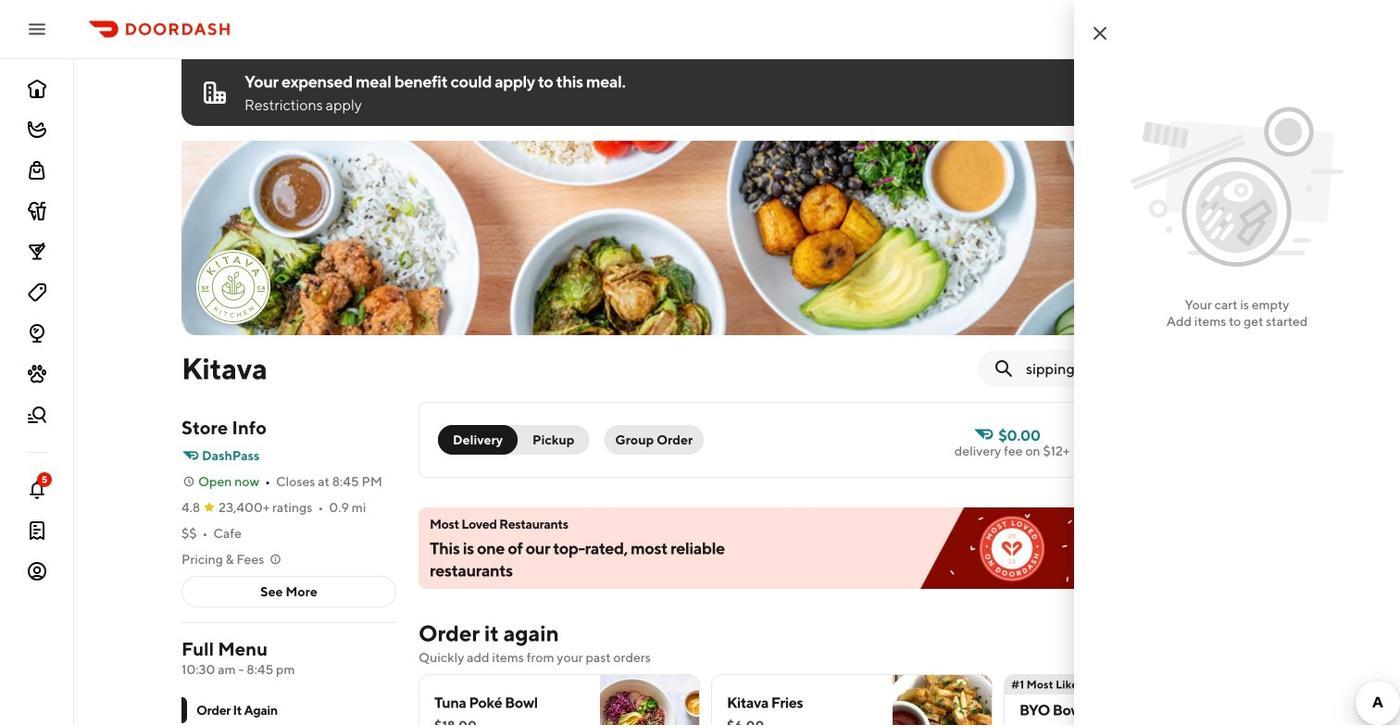 Task type: describe. For each thing, give the bounding box(es) containing it.
order methods option group
[[438, 425, 589, 455]]



Task type: locate. For each thing, give the bounding box(es) containing it.
Item Search search field
[[1026, 358, 1256, 379]]

None radio
[[438, 425, 518, 455]]

None radio
[[507, 425, 589, 455]]

close image
[[1089, 22, 1111, 44]]

open menu image
[[26, 18, 48, 40]]

kitava image
[[182, 141, 1293, 335], [198, 252, 269, 322]]

heading
[[419, 619, 559, 648]]



Task type: vqa. For each thing, say whether or not it's contained in the screenshot.
the left and
no



